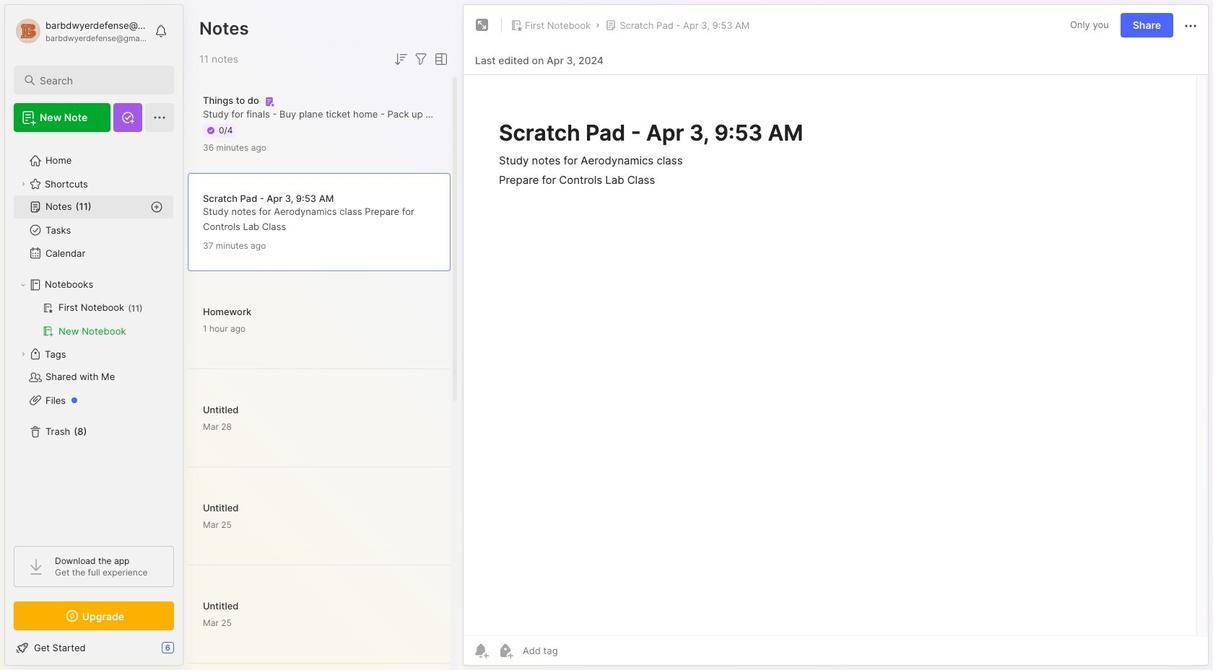 Task type: locate. For each thing, give the bounding box(es) containing it.
Sort options field
[[392, 51, 409, 68]]

add a reminder image
[[472, 643, 490, 660]]

main element
[[0, 0, 188, 671]]

tree
[[5, 141, 183, 534]]

expand notebooks image
[[19, 281, 27, 290]]

none search field inside main element
[[40, 71, 161, 89]]

More actions field
[[1182, 16, 1200, 35]]

Add filters field
[[412, 51, 430, 68]]

None search field
[[40, 71, 161, 89]]

View options field
[[430, 51, 450, 68]]

more actions image
[[1182, 17, 1200, 35]]

group
[[14, 297, 173, 343]]



Task type: describe. For each thing, give the bounding box(es) containing it.
group inside 'tree'
[[14, 297, 173, 343]]

expand note image
[[474, 17, 491, 34]]

note window element
[[463, 4, 1209, 670]]

Add tag field
[[521, 645, 630, 658]]

Note Editor text field
[[464, 74, 1208, 636]]

tree inside main element
[[5, 141, 183, 534]]

Help and Learning task checklist field
[[5, 637, 183, 660]]

add tag image
[[497, 643, 514, 660]]

expand tags image
[[19, 350, 27, 359]]

Account field
[[14, 17, 147, 45]]

add filters image
[[412, 51, 430, 68]]

Search text field
[[40, 74, 161, 87]]

click to collapse image
[[182, 644, 193, 662]]



Task type: vqa. For each thing, say whether or not it's contained in the screenshot.
View options field
yes



